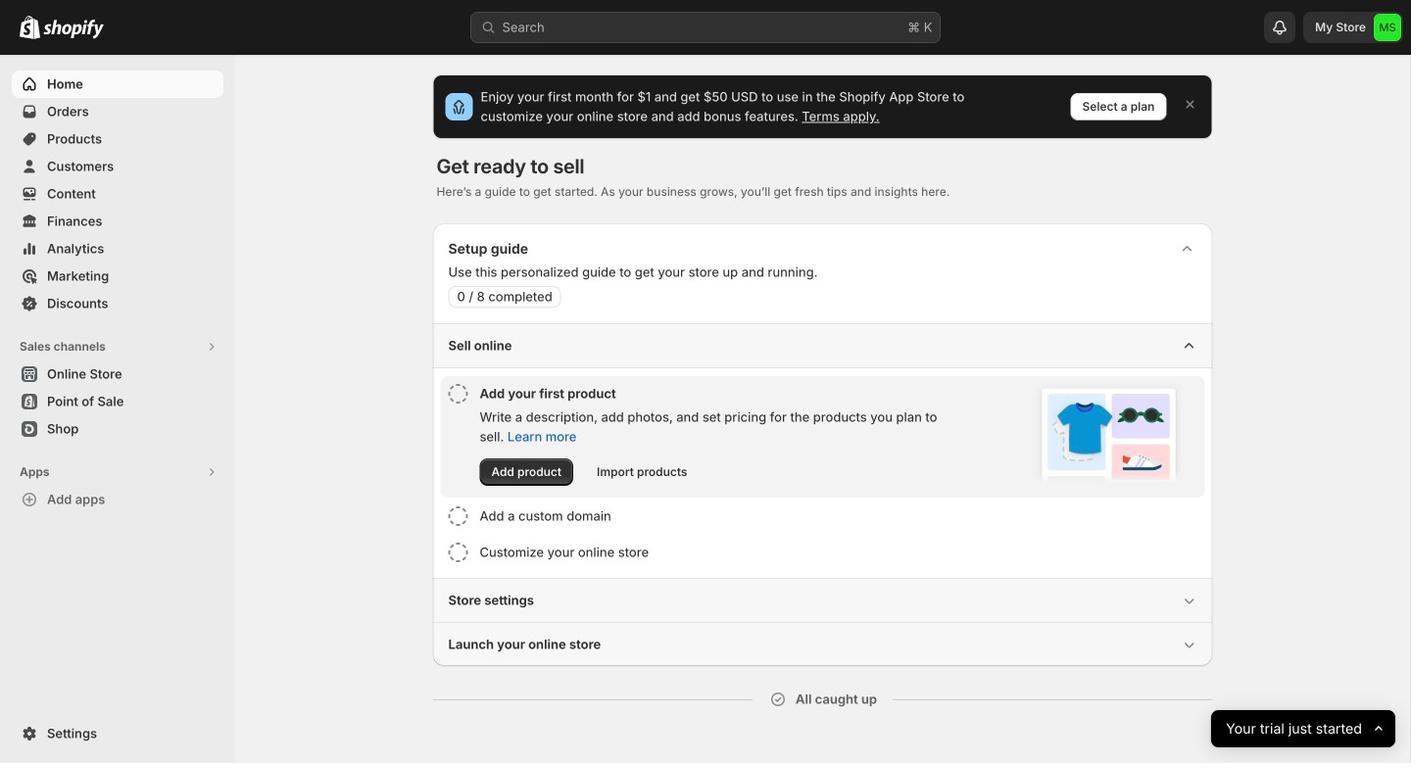 Task type: describe. For each thing, give the bounding box(es) containing it.
add a custom domain group
[[441, 499, 1206, 534]]

guide categories group
[[433, 324, 1213, 667]]

setup guide region
[[433, 224, 1213, 667]]

add your first product group
[[441, 377, 1206, 498]]

sell online group
[[433, 324, 1213, 579]]



Task type: vqa. For each thing, say whether or not it's contained in the screenshot.
SELL ONLINE group
yes



Task type: locate. For each thing, give the bounding box(es) containing it.
shopify image
[[20, 15, 40, 39]]

mark add your first product as done image
[[449, 384, 468, 404]]

my store image
[[1375, 14, 1402, 41]]

mark customize your online store as done image
[[449, 543, 468, 563]]

customize your online store group
[[441, 535, 1206, 571]]

shopify image
[[43, 19, 104, 39]]

mark add a custom domain as done image
[[449, 507, 468, 527]]



